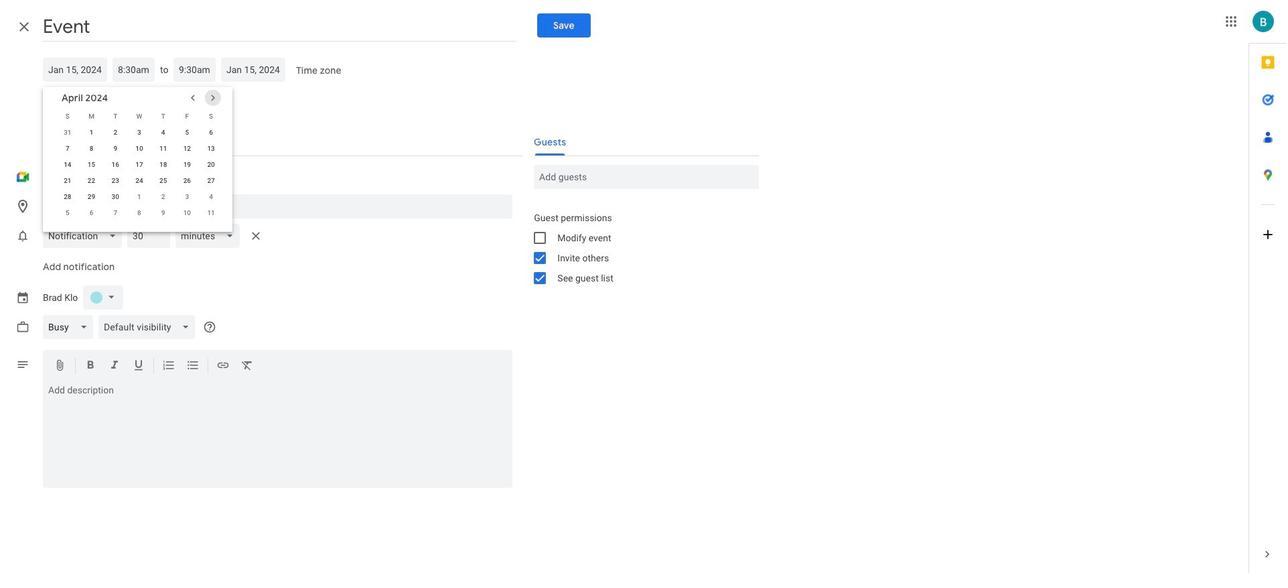 Task type: locate. For each thing, give the bounding box(es) containing it.
4 row from the top
[[56, 157, 223, 173]]

tab list
[[1250, 44, 1287, 536]]

1 element
[[83, 125, 100, 141]]

17 element
[[131, 157, 147, 173]]

18 element
[[155, 157, 171, 173]]

may 1 element
[[131, 189, 147, 205]]

11 element
[[155, 141, 171, 157]]

25 element
[[155, 173, 171, 189]]

4 element
[[155, 125, 171, 141]]

5 row from the top
[[56, 173, 223, 189]]

7 element
[[60, 141, 76, 157]]

19 element
[[179, 157, 195, 173]]

underline image
[[132, 359, 145, 374]]

Title text field
[[43, 12, 516, 42]]

23 element
[[107, 173, 124, 189]]

8 element
[[83, 141, 100, 157]]

None field
[[43, 224, 128, 248], [176, 224, 245, 248], [43, 315, 98, 339], [98, 315, 201, 339], [43, 224, 128, 248], [176, 224, 245, 248], [43, 315, 98, 339], [98, 315, 201, 339]]

End date text field
[[227, 58, 280, 82]]

numbered list image
[[162, 359, 176, 374]]

14 element
[[60, 157, 76, 173]]

row group
[[56, 125, 223, 221]]

bulleted list image
[[186, 359, 200, 374]]

30 minutes before element
[[43, 221, 267, 251]]

formatting options toolbar
[[43, 350, 513, 382]]

bold image
[[84, 359, 97, 374]]

Guests text field
[[540, 165, 754, 189]]

28 element
[[60, 189, 76, 205]]

may 8 element
[[131, 205, 147, 221]]

20 element
[[203, 157, 219, 173]]

13 element
[[203, 141, 219, 157]]

Location text field
[[48, 194, 508, 219]]

group
[[524, 208, 760, 288]]

1 row from the top
[[56, 109, 223, 125]]

16 element
[[107, 157, 124, 173]]

6 element
[[203, 125, 219, 141]]

row
[[56, 109, 223, 125], [56, 125, 223, 141], [56, 141, 223, 157], [56, 157, 223, 173], [56, 173, 223, 189], [56, 189, 223, 205], [56, 205, 223, 221]]

29 element
[[83, 189, 100, 205]]



Task type: describe. For each thing, give the bounding box(es) containing it.
27 element
[[203, 173, 219, 189]]

insert link image
[[217, 359, 230, 374]]

may 11 element
[[203, 205, 219, 221]]

3 element
[[131, 125, 147, 141]]

may 4 element
[[203, 189, 219, 205]]

22 element
[[83, 173, 100, 189]]

7 row from the top
[[56, 205, 223, 221]]

2 row from the top
[[56, 125, 223, 141]]

10 element
[[131, 141, 147, 157]]

april 2024 grid
[[56, 109, 223, 221]]

may 6 element
[[83, 205, 100, 221]]

24 element
[[131, 173, 147, 189]]

2 element
[[107, 125, 124, 141]]

21 element
[[60, 173, 76, 189]]

may 3 element
[[179, 189, 195, 205]]

may 7 element
[[107, 205, 124, 221]]

15 element
[[83, 157, 100, 173]]

Description text field
[[43, 385, 513, 485]]

End time text field
[[179, 58, 211, 82]]

9 element
[[107, 141, 124, 157]]

3 row from the top
[[56, 141, 223, 157]]

Start date text field
[[48, 58, 102, 82]]

Start time text field
[[118, 58, 149, 82]]

5 element
[[179, 125, 195, 141]]

12 element
[[179, 141, 195, 157]]

march 31 element
[[60, 125, 76, 141]]

may 10 element
[[179, 205, 195, 221]]

6 row from the top
[[56, 189, 223, 205]]

may 2 element
[[155, 189, 171, 205]]

remove formatting image
[[241, 359, 254, 374]]

26 element
[[179, 173, 195, 189]]

30 element
[[107, 189, 124, 205]]

Minutes in advance for notification number field
[[133, 224, 165, 248]]

may 5 element
[[60, 205, 76, 221]]

may 9 element
[[155, 205, 171, 221]]

italic image
[[108, 359, 121, 374]]



Task type: vqa. For each thing, say whether or not it's contained in the screenshot.
1 element
yes



